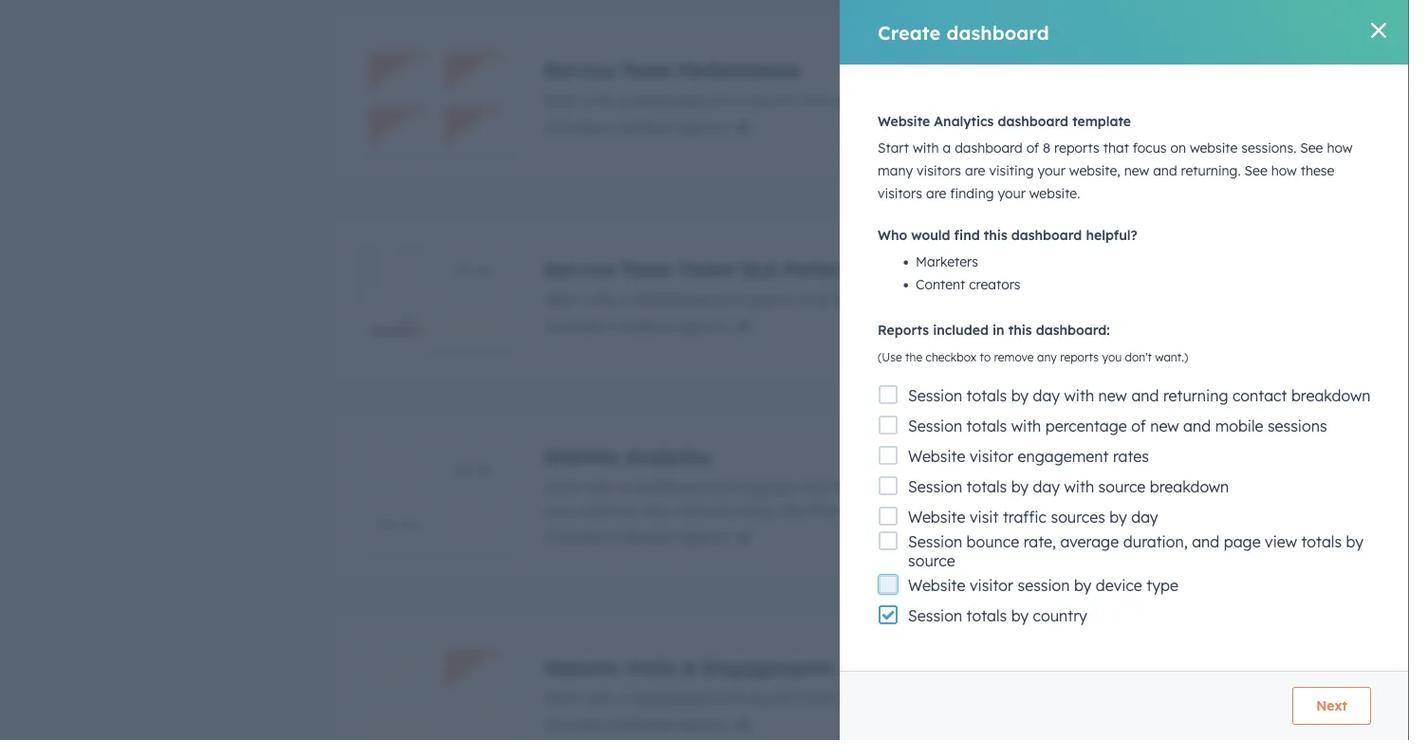 Task type: vqa. For each thing, say whether or not it's contained in the screenshot.
General LINK in 'navigation'
no



Task type: describe. For each thing, give the bounding box(es) containing it.
any
[[1037, 350, 1057, 364]]

performing.
[[1111, 91, 1195, 110]]

start inside website analytics start with a dashboard of 8 reports that focus on website sessions. see how many visitors are visiting your website, new and returning. see how these visitors are finding your website.
[[544, 478, 580, 497]]

create dashboard
[[878, 20, 1049, 44]]

these inside website analytics start with a dashboard of 8 reports that focus on website sessions. see how many visitors are visiting your website, new and returning. see how these visitors are finding your website.
[[844, 501, 883, 520]]

rates
[[1113, 447, 1149, 466]]

marketers
[[916, 253, 978, 270]]

want.)
[[1155, 350, 1188, 364]]

session for session totals by day with source breakdown
[[908, 477, 962, 496]]

with inside the start with a dashboard of 8 reports that focus on website sessions. see how many visitors are visiting your website, new and returning. see how these visitors are finding your website.
[[913, 140, 939, 156]]

0 vertical spatial breakdown
[[1292, 386, 1371, 405]]

included
[[933, 322, 989, 338]]

these inside the start with a dashboard of 8 reports that focus on website sessions. see how many visitors are visiting your website, new and returning. see how these visitors are finding your website.
[[1301, 162, 1335, 179]]

sessions. inside website analytics start with a dashboard of 8 reports that focus on website sessions. see how many visitors are visiting your website, new and returning. see how these visitors are finding your website.
[[959, 478, 1022, 497]]

quality
[[901, 689, 950, 708]]

remove
[[994, 350, 1034, 364]]

how inside service team ticket sla performance overview start with a dashboard of 6 reports that track how your service team is handling tickets.
[[876, 290, 905, 309]]

returning
[[1164, 386, 1229, 405]]

visit
[[970, 508, 999, 527]]

this for dashboard:
[[1009, 322, 1032, 338]]

of inside the start with a dashboard of 8 reports that focus on website sessions. see how many visitors are visiting your website, new and returning. see how these visitors are finding your website.
[[1027, 140, 1039, 156]]

country
[[1033, 606, 1088, 625]]

team for performance
[[621, 57, 672, 81]]

overview
[[912, 257, 1003, 280]]

reports
[[878, 322, 929, 338]]

focus inside "website visits & engagements start with a dashboard of 8 reports that focus on quality of visits and engagements to your website."
[[835, 689, 874, 708]]

&
[[683, 655, 697, 679]]

6 inside service team ticket sla performance overview start with a dashboard of 6 reports that track how your service team is handling tickets.
[[733, 290, 741, 309]]

visitor for engagement
[[970, 447, 1014, 466]]

and inside website analytics start with a dashboard of 8 reports that focus on website sessions. see how many visitors are visiting your website, new and returning. see how these visitors are finding your website.
[[676, 501, 703, 520]]

website visit traffic sources by day
[[908, 508, 1158, 527]]

session totals with percentage of new and mobile sessions
[[908, 417, 1327, 436]]

session totals by country
[[908, 606, 1088, 625]]

don't
[[1125, 350, 1152, 364]]

includes for service team performance
[[544, 117, 605, 136]]

session for session totals by country
[[908, 606, 962, 625]]

of inside website analytics start with a dashboard of 8 reports that focus on website sessions. see how many visitors are visiting your website, new and returning. see how these visitors are finding your website.
[[714, 478, 728, 497]]

are down website analytics dashboard template on the right of the page
[[965, 162, 986, 179]]

page
[[1224, 532, 1261, 551]]

visiting inside website analytics start with a dashboard of 8 reports that focus on website sessions. see how many visitors are visiting your website, new and returning. see how these visitors are finding your website.
[[1218, 478, 1269, 497]]

that inside the start with a dashboard of 8 reports that focus on website sessions. see how many visitors are visiting your website, new and returning. see how these visitors are finding your website.
[[1103, 140, 1129, 156]]

session for session totals by day with new and returning contact breakdown
[[908, 386, 962, 405]]

sla
[[741, 257, 778, 280]]

website. inside website analytics start with a dashboard of 8 reports that focus on website sessions. see how many visitors are visiting your website, new and returning. see how these visitors are finding your website.
[[1061, 501, 1119, 520]]

duration,
[[1123, 532, 1188, 551]]

service for service team performance
[[544, 57, 615, 81]]

performance inside service team performance start with a dashboard of 6 reports that help to track how your service team is performing.
[[678, 57, 801, 81]]

session bounce rate, average duration, and page view totals by source
[[908, 532, 1364, 570]]

reports inside the start with a dashboard of 8 reports that focus on website sessions. see how many visitors are visiting your website, new and returning. see how these visitors are finding your website.
[[1054, 140, 1100, 156]]

that inside website analytics start with a dashboard of 8 reports that focus on website sessions. see how many visitors are visiting your website, new and returning. see how these visitors are finding your website.
[[802, 478, 831, 497]]

by down website visitor session by device type
[[1011, 606, 1029, 625]]

device
[[1096, 576, 1142, 595]]

find
[[954, 227, 980, 243]]

many inside the start with a dashboard of 8 reports that focus on website sessions. see how many visitors are visiting your website, new and returning. see how these visitors are finding your website.
[[878, 162, 913, 179]]

of inside service team ticket sla performance overview start with a dashboard of 6 reports that track how your service team is handling tickets.
[[714, 290, 728, 309]]

finding inside website analytics start with a dashboard of 8 reports that focus on website sessions. see how many visitors are visiting your website, new and returning. see how these visitors are finding your website.
[[970, 501, 1020, 520]]

8 inside the start with a dashboard of 8 reports that focus on website sessions. see how many visitors are visiting your website, new and returning. see how these visitors are finding your website.
[[1043, 140, 1051, 156]]

1 vertical spatial breakdown
[[1150, 477, 1229, 496]]

website. inside the start with a dashboard of 8 reports that focus on website sessions. see how many visitors are visiting your website, new and returning. see how these visitors are finding your website.
[[1029, 185, 1080, 202]]

website for &
[[544, 655, 619, 679]]

track inside service team performance start with a dashboard of 6 reports that help to track how your service team is performing.
[[889, 91, 925, 110]]

of inside service team performance start with a dashboard of 6 reports that help to track how your service team is performing.
[[714, 91, 728, 110]]

website for start
[[544, 445, 619, 468]]

session totals by day with source breakdown
[[908, 477, 1229, 496]]

website visitor session by device type
[[908, 576, 1179, 595]]

and inside "website visits & engagements start with a dashboard of 8 reports that focus on quality of visits and engagements to your website."
[[1013, 689, 1041, 708]]

session for session bounce rate, average duration, and page view totals by source
[[908, 532, 962, 551]]

are up would
[[926, 185, 947, 202]]

0 vertical spatial source
[[1099, 477, 1146, 496]]

sessions. inside the start with a dashboard of 8 reports that focus on website sessions. see how many visitors are visiting your website, new and returning. see how these visitors are finding your website.
[[1242, 140, 1297, 156]]

website inside website analytics start with a dashboard of 8 reports that focus on website sessions. see how many visitors are visiting your website, new and returning. see how these visitors are finding your website.
[[901, 478, 955, 497]]

visits
[[973, 689, 1009, 708]]

and inside session bounce rate, average duration, and page view totals by source
[[1192, 532, 1220, 551]]

to inside service team performance start with a dashboard of 6 reports that help to track how your service team is performing.
[[870, 91, 884, 110]]

that inside service team ticket sla performance overview start with a dashboard of 6 reports that track how your service team is handling tickets.
[[802, 290, 831, 309]]

help
[[835, 91, 865, 110]]

website for dashboard
[[878, 113, 930, 130]]

start inside "website visits & engagements start with a dashboard of 8 reports that focus on quality of visits and engagements to your website."
[[544, 689, 580, 708]]

visitors up would
[[917, 162, 961, 179]]

session totals by day with new and returning contact breakdown
[[908, 386, 1371, 405]]

website inside the start with a dashboard of 8 reports that focus on website sessions. see how many visitors are visiting your website, new and returning. see how these visitors are finding your website.
[[1190, 140, 1238, 156]]

default for start
[[622, 527, 673, 546]]

default for ticket
[[622, 317, 672, 335]]

focus inside website analytics start with a dashboard of 8 reports that focus on website sessions. see how many visitors are visiting your website, new and returning. see how these visitors are finding your website.
[[835, 478, 874, 497]]

start inside service team ticket sla performance overview start with a dashboard of 6 reports that track how your service team is handling tickets.
[[544, 290, 580, 309]]

team inside service team performance start with a dashboard of 6 reports that help to track how your service team is performing.
[[1054, 91, 1092, 110]]

next
[[1316, 698, 1348, 714]]

service inside service team performance start with a dashboard of 6 reports that help to track how your service team is performing.
[[999, 91, 1050, 110]]

totals inside session bounce rate, average duration, and page view totals by source
[[1302, 532, 1342, 551]]

engagements
[[1045, 689, 1144, 708]]

ticket
[[678, 257, 736, 280]]

rate,
[[1024, 532, 1056, 551]]

team inside service team ticket sla performance overview start with a dashboard of 6 reports that track how your service team is handling tickets.
[[1001, 290, 1038, 309]]

day for source
[[1033, 477, 1060, 496]]

view
[[1265, 532, 1297, 551]]

who
[[878, 227, 907, 243]]

service team performance start with a dashboard of 6 reports that help to track how your service team is performing.
[[544, 57, 1195, 110]]

dashboard:
[[1036, 322, 1110, 338]]

session
[[1018, 576, 1070, 595]]

includes for service team ticket sla performance overview
[[544, 317, 605, 335]]

by up traffic
[[1011, 477, 1029, 496]]

engagements
[[703, 655, 833, 679]]

reports included in this dashboard:
[[878, 322, 1110, 338]]

with inside website analytics start with a dashboard of 8 reports that focus on website sessions. see how many visitors are visiting your website, new and returning. see how these visitors are finding your website.
[[584, 478, 614, 497]]

the
[[905, 350, 923, 364]]

visitors left visit
[[887, 501, 938, 520]]

traffic
[[1003, 508, 1047, 527]]

handling
[[1058, 290, 1120, 309]]

who would find this dashboard helpful?
[[878, 227, 1138, 243]]

includes 6 default reports for ticket
[[544, 317, 728, 335]]

visitors down rates on the bottom of the page
[[1135, 478, 1186, 497]]

helpful?
[[1086, 227, 1138, 243]]

average
[[1061, 532, 1119, 551]]

checkbox
[[926, 350, 977, 364]]

you
[[1102, 350, 1122, 364]]

8 inside website analytics start with a dashboard of 8 reports that focus on website sessions. see how many visitors are visiting your website, new and returning. see how these visitors are finding your website.
[[733, 478, 741, 497]]

mobile
[[1215, 417, 1264, 436]]

content
[[916, 276, 965, 293]]

in
[[993, 322, 1005, 338]]

create
[[878, 20, 941, 44]]



Task type: locate. For each thing, give the bounding box(es) containing it.
by up 'average'
[[1110, 508, 1127, 527]]

2 team from the top
[[621, 257, 672, 280]]

1 vertical spatial these
[[844, 501, 883, 520]]

1 vertical spatial focus
[[835, 478, 874, 497]]

returning. inside website analytics start with a dashboard of 8 reports that focus on website sessions. see how many visitors are visiting your website, new and returning. see how these visitors are finding your website.
[[708, 501, 776, 520]]

0 horizontal spatial sessions.
[[959, 478, 1022, 497]]

many up who
[[878, 162, 913, 179]]

returning. inside the start with a dashboard of 8 reports that focus on website sessions. see how many visitors are visiting your website, new and returning. see how these visitors are finding your website.
[[1181, 162, 1241, 179]]

start inside the start with a dashboard of 8 reports that focus on website sessions. see how many visitors are visiting your website, new and returning. see how these visitors are finding your website.
[[878, 140, 909, 156]]

this
[[984, 227, 1008, 243], [1009, 322, 1032, 338]]

sessions
[[1268, 417, 1327, 436]]

website inside website analytics start with a dashboard of 8 reports that focus on website sessions. see how many visitors are visiting your website, new and returning. see how these visitors are finding your website.
[[544, 445, 619, 468]]

to right help
[[870, 91, 884, 110]]

2 vertical spatial website.
[[1203, 689, 1262, 708]]

service inside service team performance start with a dashboard of 6 reports that help to track how your service team is performing.
[[544, 57, 615, 81]]

breakdown up the sessions
[[1292, 386, 1371, 405]]

day up duration,
[[1131, 508, 1158, 527]]

1 includes from the top
[[544, 117, 605, 136]]

None checkbox
[[330, 213, 1322, 382], [330, 611, 1322, 740], [330, 213, 1322, 382], [330, 611, 1322, 740]]

totals for session totals by country
[[967, 606, 1007, 625]]

new inside the start with a dashboard of 8 reports that focus on website sessions. see how many visitors are visiting your website, new and returning. see how these visitors are finding your website.
[[1124, 162, 1150, 179]]

5 session from the top
[[908, 606, 962, 625]]

and inside the start with a dashboard of 8 reports that focus on website sessions. see how many visitors are visiting your website, new and returning. see how these visitors are finding your website.
[[1153, 162, 1177, 179]]

0 vertical spatial website
[[1190, 140, 1238, 156]]

4 includes from the top
[[544, 715, 605, 734]]

team inside service team ticket sla performance overview start with a dashboard of 6 reports that track how your service team is handling tickets.
[[621, 257, 672, 280]]

template
[[1073, 113, 1131, 130]]

1 vertical spatial is
[[1042, 290, 1054, 309]]

how inside service team performance start with a dashboard of 6 reports that help to track how your service team is performing.
[[929, 91, 959, 110]]

on
[[1171, 140, 1186, 156], [878, 478, 896, 497], [878, 689, 896, 708]]

start inside service team performance start with a dashboard of 6 reports that help to track how your service team is performing.
[[544, 91, 580, 110]]

visiting down website analytics dashboard template on the right of the page
[[989, 162, 1034, 179]]

0 vertical spatial visiting
[[989, 162, 1034, 179]]

focus
[[1133, 140, 1167, 156], [835, 478, 874, 497], [835, 689, 874, 708]]

website visits & engagements start with a dashboard of 8 reports that focus on quality of visits and engagements to your website.
[[544, 655, 1262, 708]]

start
[[544, 91, 580, 110], [878, 140, 909, 156], [544, 290, 580, 309], [544, 478, 580, 497], [544, 689, 580, 708]]

bounce
[[967, 532, 1019, 551]]

1 vertical spatial team
[[1001, 290, 1038, 309]]

1 horizontal spatial service
[[999, 91, 1050, 110]]

0 vertical spatial includes 8 default reports
[[544, 527, 728, 546]]

website
[[878, 113, 930, 130], [544, 445, 619, 468], [908, 447, 966, 466], [908, 508, 966, 527], [908, 576, 966, 595], [544, 655, 619, 679]]

0 vertical spatial website,
[[1069, 162, 1121, 179]]

website.
[[1029, 185, 1080, 202], [1061, 501, 1119, 520], [1203, 689, 1262, 708]]

source down rates on the bottom of the page
[[1099, 477, 1146, 496]]

2 includes 8 default reports from the top
[[544, 715, 728, 734]]

finding
[[950, 185, 994, 202], [970, 501, 1020, 520]]

1 horizontal spatial returning.
[[1181, 162, 1241, 179]]

0 vertical spatial visitor
[[970, 447, 1014, 466]]

day for new
[[1033, 386, 1060, 405]]

2 includes from the top
[[544, 317, 605, 335]]

dashboard inside service team ticket sla performance overview start with a dashboard of 6 reports that track how your service team is handling tickets.
[[632, 290, 709, 309]]

1 vertical spatial day
[[1033, 477, 1060, 496]]

this right find
[[984, 227, 1008, 243]]

1 service from the top
[[544, 57, 615, 81]]

1 vertical spatial team
[[621, 257, 672, 280]]

2 vertical spatial focus
[[835, 689, 874, 708]]

track inside service team ticket sla performance overview start with a dashboard of 6 reports that track how your service team is handling tickets.
[[835, 290, 872, 309]]

includes 8 default reports for visits
[[544, 715, 728, 734]]

website, inside the start with a dashboard of 8 reports that focus on website sessions. see how many visitors are visiting your website, new and returning. see how these visitors are finding your website.
[[1069, 162, 1121, 179]]

of
[[714, 91, 728, 110], [1027, 140, 1039, 156], [714, 290, 728, 309], [1132, 417, 1146, 436], [714, 478, 728, 497], [714, 689, 728, 708], [954, 689, 968, 708]]

many inside website analytics start with a dashboard of 8 reports that focus on website sessions. see how many visitors are visiting your website, new and returning. see how these visitors are finding your website.
[[1091, 478, 1131, 497]]

0 horizontal spatial this
[[984, 227, 1008, 243]]

sources
[[1051, 508, 1106, 527]]

a inside the start with a dashboard of 8 reports that focus on website sessions. see how many visitors are visiting your website, new and returning. see how these visitors are finding your website.
[[943, 140, 951, 156]]

visitor up session totals by country
[[970, 576, 1014, 595]]

1 horizontal spatial many
[[1091, 478, 1131, 497]]

0 vertical spatial focus
[[1133, 140, 1167, 156]]

your inside "website visits & engagements start with a dashboard of 8 reports that focus on quality of visits and engagements to your website."
[[1167, 689, 1199, 708]]

includes 8 default reports for analytics
[[544, 527, 728, 546]]

totals up website visitor engagement rates
[[967, 417, 1007, 436]]

3 includes from the top
[[544, 527, 605, 546]]

these
[[1301, 162, 1335, 179], [844, 501, 883, 520]]

focus inside the start with a dashboard of 8 reports that focus on website sessions. see how many visitors are visiting your website, new and returning. see how these visitors are finding your website.
[[1133, 140, 1167, 156]]

1 vertical spatial track
[[835, 290, 872, 309]]

with inside service team ticket sla performance overview start with a dashboard of 6 reports that track how your service team is handling tickets.
[[584, 290, 614, 309]]

1 vertical spatial finding
[[970, 501, 1020, 520]]

1 vertical spatial analytics
[[625, 445, 712, 468]]

1 vertical spatial source
[[908, 551, 955, 570]]

are
[[965, 162, 986, 179], [926, 185, 947, 202], [1191, 478, 1214, 497], [943, 501, 966, 520]]

a
[[618, 91, 628, 110], [943, 140, 951, 156], [618, 290, 628, 309], [618, 478, 628, 497], [618, 689, 628, 708]]

service up website analytics dashboard template on the right of the page
[[999, 91, 1050, 110]]

1 session from the top
[[908, 386, 962, 405]]

2 vertical spatial day
[[1131, 508, 1158, 527]]

track
[[889, 91, 925, 110], [835, 290, 872, 309]]

0 vertical spatial on
[[1171, 140, 1186, 156]]

this for dashboard
[[984, 227, 1008, 243]]

team
[[621, 57, 672, 81], [621, 257, 672, 280]]

performance
[[678, 57, 801, 81], [784, 257, 907, 280]]

1 vertical spatial service
[[946, 290, 997, 309]]

default for performance
[[622, 117, 672, 136]]

0 vertical spatial to
[[870, 91, 884, 110]]

1 horizontal spatial is
[[1096, 91, 1107, 110]]

1 horizontal spatial website
[[1190, 140, 1238, 156]]

None checkbox
[[330, 13, 1322, 182], [330, 412, 1322, 581], [330, 13, 1322, 182], [330, 412, 1322, 581]]

service inside service team ticket sla performance overview start with a dashboard of 6 reports that track how your service team is handling tickets.
[[946, 290, 997, 309]]

0 horizontal spatial to
[[870, 91, 884, 110]]

by
[[1011, 386, 1029, 405], [1011, 477, 1029, 496], [1110, 508, 1127, 527], [1346, 532, 1364, 551], [1074, 576, 1092, 595], [1011, 606, 1029, 625]]

website analytics start with a dashboard of 8 reports that focus on website sessions. see how many visitors are visiting your website, new and returning. see how these visitors are finding your website.
[[544, 445, 1269, 520]]

4 default from the top
[[622, 715, 673, 734]]

by inside session bounce rate, average duration, and page view totals by source
[[1346, 532, 1364, 551]]

1 visitor from the top
[[970, 447, 1014, 466]]

1 horizontal spatial website,
[[1069, 162, 1121, 179]]

a inside "website visits & engagements start with a dashboard of 8 reports that focus on quality of visits and engagements to your website."
[[618, 689, 628, 708]]

source inside session bounce rate, average duration, and page view totals by source
[[908, 551, 955, 570]]

dashboard inside website analytics start with a dashboard of 8 reports that focus on website sessions. see how many visitors are visiting your website, new and returning. see how these visitors are finding your website.
[[632, 478, 709, 497]]

6
[[733, 91, 741, 110], [609, 117, 618, 136], [733, 290, 741, 309], [609, 317, 618, 335]]

is up dashboard:
[[1042, 290, 1054, 309]]

are down "returning"
[[1191, 478, 1214, 497]]

0 vertical spatial track
[[889, 91, 925, 110]]

service team ticket sla performance overview start with a dashboard of 6 reports that track how your service team is handling tickets.
[[544, 257, 1175, 309]]

4 session from the top
[[908, 532, 962, 551]]

2 session from the top
[[908, 417, 962, 436]]

by left the device
[[1074, 576, 1092, 595]]

1 vertical spatial to
[[980, 350, 991, 364]]

1 horizontal spatial sessions.
[[1242, 140, 1297, 156]]

is inside service team ticket sla performance overview start with a dashboard of 6 reports that track how your service team is handling tickets.
[[1042, 290, 1054, 309]]

(use
[[878, 350, 902, 364]]

new
[[1124, 162, 1150, 179], [1099, 386, 1127, 405], [1150, 417, 1179, 436], [643, 501, 672, 520]]

0 horizontal spatial website,
[[580, 501, 638, 520]]

1 vertical spatial visitor
[[970, 576, 1014, 595]]

your inside service team performance start with a dashboard of 6 reports that help to track how your service team is performing.
[[963, 91, 995, 110]]

0 horizontal spatial track
[[835, 290, 872, 309]]

0 vertical spatial returning.
[[1181, 162, 1241, 179]]

0 vertical spatial team
[[1054, 91, 1092, 110]]

0 vertical spatial finding
[[950, 185, 994, 202]]

0 vertical spatial is
[[1096, 91, 1107, 110]]

visitor
[[970, 447, 1014, 466], [970, 576, 1014, 595]]

visitor up visit
[[970, 447, 1014, 466]]

are left visit
[[943, 501, 966, 520]]

is inside service team performance start with a dashboard of 6 reports that help to track how your service team is performing.
[[1096, 91, 1107, 110]]

percentage
[[1046, 417, 1127, 436]]

team
[[1054, 91, 1092, 110], [1001, 290, 1038, 309]]

that
[[802, 91, 831, 110], [1103, 140, 1129, 156], [802, 290, 831, 309], [802, 478, 831, 497], [802, 689, 831, 708]]

website analytics dashboard template
[[878, 113, 1131, 130]]

session inside session bounce rate, average duration, and page view totals by source
[[908, 532, 962, 551]]

0 vertical spatial sessions.
[[1242, 140, 1297, 156]]

(use the checkbox to remove any reports you don't want.)
[[878, 350, 1188, 364]]

totals
[[967, 386, 1007, 405], [967, 417, 1007, 436], [967, 477, 1007, 496], [1302, 532, 1342, 551], [967, 606, 1007, 625]]

1 horizontal spatial analytics
[[934, 113, 994, 130]]

new inside website analytics start with a dashboard of 8 reports that focus on website sessions. see how many visitors are visiting your website, new and returning. see how these visitors are finding your website.
[[643, 501, 672, 520]]

by right view
[[1346, 532, 1364, 551]]

default
[[622, 117, 672, 136], [622, 317, 672, 335], [622, 527, 673, 546], [622, 715, 673, 734]]

service up included
[[946, 290, 997, 309]]

totals right view
[[1302, 532, 1342, 551]]

default for &
[[622, 715, 673, 734]]

totals down remove
[[967, 386, 1007, 405]]

is up template
[[1096, 91, 1107, 110]]

visiting
[[989, 162, 1034, 179], [1218, 478, 1269, 497]]

0 horizontal spatial team
[[1001, 290, 1038, 309]]

analytics for website analytics dashboard template
[[934, 113, 994, 130]]

totals for session totals by day with source breakdown
[[967, 477, 1007, 496]]

0 vertical spatial performance
[[678, 57, 801, 81]]

1 vertical spatial includes 8 default reports
[[544, 715, 728, 734]]

team up in
[[1001, 290, 1038, 309]]

1 horizontal spatial team
[[1054, 91, 1092, 110]]

2 visitor from the top
[[970, 576, 1014, 595]]

marketers content creators
[[916, 253, 1021, 293]]

day up website visit traffic sources by day
[[1033, 477, 1060, 496]]

service
[[999, 91, 1050, 110], [946, 290, 997, 309]]

how
[[929, 91, 959, 110], [1327, 140, 1353, 156], [1271, 162, 1297, 179], [876, 290, 905, 309], [1057, 478, 1087, 497], [811, 501, 840, 520]]

and
[[1153, 162, 1177, 179], [1132, 386, 1159, 405], [1184, 417, 1211, 436], [676, 501, 703, 520], [1192, 532, 1220, 551], [1013, 689, 1041, 708]]

to
[[870, 91, 884, 110], [980, 350, 991, 364], [1148, 689, 1163, 708]]

team inside service team performance start with a dashboard of 6 reports that help to track how your service team is performing.
[[621, 57, 672, 81]]

reports inside "website visits & engagements start with a dashboard of 8 reports that focus on quality of visits and engagements to your website."
[[746, 689, 797, 708]]

0 vertical spatial service
[[544, 57, 615, 81]]

on inside website analytics start with a dashboard of 8 reports that focus on website sessions. see how many visitors are visiting your website, new and returning. see how these visitors are finding your website.
[[878, 478, 896, 497]]

1 horizontal spatial track
[[889, 91, 925, 110]]

returning.
[[1181, 162, 1241, 179], [708, 501, 776, 520]]

service inside service team ticket sla performance overview start with a dashboard of 6 reports that track how your service team is handling tickets.
[[544, 257, 615, 280]]

on inside "website visits & engagements start with a dashboard of 8 reports that focus on quality of visits and engagements to your website."
[[878, 689, 896, 708]]

0 vertical spatial these
[[1301, 162, 1335, 179]]

a inside service team ticket sla performance overview start with a dashboard of 6 reports that track how your service team is handling tickets.
[[618, 290, 628, 309]]

8 inside "website visits & engagements start with a dashboard of 8 reports that focus on quality of visits and engagements to your website."
[[733, 689, 741, 708]]

would
[[911, 227, 950, 243]]

1 includes 6 default reports from the top
[[544, 117, 728, 136]]

includes for website visits & engagements
[[544, 715, 605, 734]]

totals up visit
[[967, 477, 1007, 496]]

1 vertical spatial website
[[901, 478, 955, 497]]

website. inside "website visits & engagements start with a dashboard of 8 reports that focus on quality of visits and engagements to your website."
[[1203, 689, 1262, 708]]

1 vertical spatial includes 6 default reports
[[544, 317, 728, 335]]

2 default from the top
[[622, 317, 672, 335]]

1 horizontal spatial source
[[1099, 477, 1146, 496]]

a inside website analytics start with a dashboard of 8 reports that focus on website sessions. see how many visitors are visiting your website, new and returning. see how these visitors are finding your website.
[[618, 478, 628, 497]]

1 vertical spatial sessions.
[[959, 478, 1022, 497]]

that inside service team performance start with a dashboard of 6 reports that help to track how your service team is performing.
[[802, 91, 831, 110]]

includes 8 default reports
[[544, 527, 728, 546], [544, 715, 728, 734]]

see
[[1300, 140, 1323, 156], [1245, 162, 1268, 179], [1027, 478, 1053, 497], [780, 501, 807, 520]]

contact
[[1233, 386, 1287, 405]]

day
[[1033, 386, 1060, 405], [1033, 477, 1060, 496], [1131, 508, 1158, 527]]

day down any on the top right
[[1033, 386, 1060, 405]]

dashboard inside service team performance start with a dashboard of 6 reports that help to track how your service team is performing.
[[632, 91, 709, 110]]

on inside the start with a dashboard of 8 reports that focus on website sessions. see how many visitors are visiting your website, new and returning. see how these visitors are finding your website.
[[1171, 140, 1186, 156]]

website visitor engagement rates
[[908, 447, 1149, 466]]

your inside service team ticket sla performance overview start with a dashboard of 6 reports that track how your service team is handling tickets.
[[910, 290, 942, 309]]

0 vertical spatial analytics
[[934, 113, 994, 130]]

8
[[1043, 140, 1051, 156], [733, 478, 741, 497], [609, 527, 618, 546], [733, 689, 741, 708], [609, 715, 618, 734]]

performance inside service team ticket sla performance overview start with a dashboard of 6 reports that track how your service team is handling tickets.
[[784, 257, 907, 280]]

website, inside website analytics start with a dashboard of 8 reports that focus on website sessions. see how many visitors are visiting your website, new and returning. see how these visitors are finding your website.
[[580, 501, 638, 520]]

visitor for session
[[970, 576, 1014, 595]]

1 vertical spatial visiting
[[1218, 478, 1269, 497]]

1 horizontal spatial breakdown
[[1292, 386, 1371, 405]]

service for service team ticket sla performance overview
[[544, 257, 615, 280]]

type
[[1147, 576, 1179, 595]]

reports
[[746, 91, 797, 110], [677, 117, 728, 136], [1054, 140, 1100, 156], [746, 290, 797, 309], [677, 317, 728, 335], [1060, 350, 1099, 364], [746, 478, 797, 497], [677, 527, 728, 546], [746, 689, 797, 708], [677, 715, 728, 734]]

totals down website visitor session by device type
[[967, 606, 1007, 625]]

0 vertical spatial this
[[984, 227, 1008, 243]]

1 includes 8 default reports from the top
[[544, 527, 728, 546]]

finding inside the start with a dashboard of 8 reports that focus on website sessions. see how many visitors are visiting your website, new and returning. see how these visitors are finding your website.
[[950, 185, 994, 202]]

reports inside service team ticket sla performance overview start with a dashboard of 6 reports that track how your service team is handling tickets.
[[746, 290, 797, 309]]

1 team from the top
[[621, 57, 672, 81]]

website for session
[[908, 576, 966, 595]]

visiting inside the start with a dashboard of 8 reports that focus on website sessions. see how many visitors are visiting your website, new and returning. see how these visitors are finding your website.
[[989, 162, 1034, 179]]

1 horizontal spatial this
[[1009, 322, 1032, 338]]

3 session from the top
[[908, 477, 962, 496]]

1 vertical spatial returning.
[[708, 501, 776, 520]]

breakdown
[[1292, 386, 1371, 405], [1150, 477, 1229, 496]]

0 vertical spatial website.
[[1029, 185, 1080, 202]]

finding up bounce
[[970, 501, 1020, 520]]

website,
[[1069, 162, 1121, 179], [580, 501, 638, 520]]

dashboard inside "website visits & engagements start with a dashboard of 8 reports that focus on quality of visits and engagements to your website."
[[632, 689, 709, 708]]

0 vertical spatial includes 6 default reports
[[544, 117, 728, 136]]

dashboard inside the start with a dashboard of 8 reports that focus on website sessions. see how many visitors are visiting your website, new and returning. see how these visitors are finding your website.
[[955, 140, 1023, 156]]

many down rates on the bottom of the page
[[1091, 478, 1131, 497]]

1 vertical spatial on
[[878, 478, 896, 497]]

totals for session totals with percentage of new and mobile sessions
[[967, 417, 1007, 436]]

next button
[[1293, 687, 1371, 725]]

analytics for website analytics start with a dashboard of 8 reports that focus on website sessions. see how many visitors are visiting your website, new and returning. see how these visitors are finding your website.
[[625, 445, 712, 468]]

1 horizontal spatial these
[[1301, 162, 1335, 179]]

1 default from the top
[[622, 117, 672, 136]]

to down reports included in this dashboard:
[[980, 350, 991, 364]]

to right engagements in the bottom right of the page
[[1148, 689, 1163, 708]]

0 vertical spatial service
[[999, 91, 1050, 110]]

2 includes 6 default reports from the top
[[544, 317, 728, 335]]

engagement
[[1018, 447, 1109, 466]]

close image
[[1371, 23, 1387, 38]]

start with a dashboard of 8 reports that focus on website sessions. see how many visitors are visiting your website, new and returning. see how these visitors are finding your website.
[[878, 140, 1353, 202]]

1 vertical spatial website,
[[580, 501, 638, 520]]

reports inside service team performance start with a dashboard of 6 reports that help to track how your service team is performing.
[[746, 91, 797, 110]]

with inside service team performance start with a dashboard of 6 reports that help to track how your service team is performing.
[[584, 91, 614, 110]]

team up template
[[1054, 91, 1092, 110]]

1 vertical spatial performance
[[784, 257, 907, 280]]

this right in
[[1009, 322, 1032, 338]]

0 vertical spatial day
[[1033, 386, 1060, 405]]

1 vertical spatial service
[[544, 257, 615, 280]]

finding up find
[[950, 185, 994, 202]]

0 horizontal spatial breakdown
[[1150, 477, 1229, 496]]

source
[[1099, 477, 1146, 496], [908, 551, 955, 570]]

creators
[[969, 276, 1021, 293]]

website inside "website visits & engagements start with a dashboard of 8 reports that focus on quality of visits and engagements to your website."
[[544, 655, 619, 679]]

reports inside website analytics start with a dashboard of 8 reports that focus on website sessions. see how many visitors are visiting your website, new and returning. see how these visitors are finding your website.
[[746, 478, 797, 497]]

with inside "website visits & engagements start with a dashboard of 8 reports that focus on quality of visits and engagements to your website."
[[584, 689, 614, 708]]

2 service from the top
[[544, 257, 615, 280]]

2 horizontal spatial to
[[1148, 689, 1163, 708]]

3 default from the top
[[622, 527, 673, 546]]

0 horizontal spatial returning.
[[708, 501, 776, 520]]

breakdown up duration,
[[1150, 477, 1229, 496]]

by down remove
[[1011, 386, 1029, 405]]

website for engagement
[[908, 447, 966, 466]]

2 vertical spatial to
[[1148, 689, 1163, 708]]

0 horizontal spatial visiting
[[989, 162, 1034, 179]]

0 horizontal spatial source
[[908, 551, 955, 570]]

0 horizontal spatial service
[[946, 290, 997, 309]]

source left bounce
[[908, 551, 955, 570]]

1 vertical spatial many
[[1091, 478, 1131, 497]]

0 vertical spatial many
[[878, 162, 913, 179]]

your
[[963, 91, 995, 110], [1038, 162, 1066, 179], [998, 185, 1026, 202], [910, 290, 942, 309], [544, 501, 576, 520], [1025, 501, 1057, 520], [1167, 689, 1199, 708]]

team for ticket
[[621, 257, 672, 280]]

1 vertical spatial website.
[[1061, 501, 1119, 520]]

totals for session totals by day with new and returning contact breakdown
[[967, 386, 1007, 405]]

0 horizontal spatial many
[[878, 162, 913, 179]]

website for traffic
[[908, 508, 966, 527]]

includes 6 default reports for performance
[[544, 117, 728, 136]]

6 inside service team performance start with a dashboard of 6 reports that help to track how your service team is performing.
[[733, 91, 741, 110]]

0 horizontal spatial is
[[1042, 290, 1054, 309]]

visiting up page
[[1218, 478, 1269, 497]]

sessions.
[[1242, 140, 1297, 156], [959, 478, 1022, 497]]

1 horizontal spatial to
[[980, 350, 991, 364]]

who would find this dashboard helpful? element
[[878, 251, 1371, 296]]

visits
[[625, 655, 677, 679]]

1 horizontal spatial visiting
[[1218, 478, 1269, 497]]

session for session totals with percentage of new and mobile sessions
[[908, 417, 962, 436]]

0 horizontal spatial website
[[901, 478, 955, 497]]

dashboard
[[947, 20, 1049, 44], [632, 91, 709, 110], [998, 113, 1069, 130], [955, 140, 1023, 156], [1011, 227, 1082, 243], [632, 290, 709, 309], [632, 478, 709, 497], [632, 689, 709, 708]]

2 vertical spatial on
[[878, 689, 896, 708]]

to inside "website visits & engagements start with a dashboard of 8 reports that focus on quality of visits and engagements to your website."
[[1148, 689, 1163, 708]]

that inside "website visits & engagements start with a dashboard of 8 reports that focus on quality of visits and engagements to your website."
[[802, 689, 831, 708]]

includes 6 default reports
[[544, 117, 728, 136], [544, 317, 728, 335]]

0 horizontal spatial these
[[844, 501, 883, 520]]

0 horizontal spatial analytics
[[625, 445, 712, 468]]

includes for website analytics
[[544, 527, 605, 546]]

tickets.
[[1124, 290, 1175, 309]]

a inside service team performance start with a dashboard of 6 reports that help to track how your service team is performing.
[[618, 91, 628, 110]]

visitors up who
[[878, 185, 923, 202]]

analytics inside website analytics start with a dashboard of 8 reports that focus on website sessions. see how many visitors are visiting your website, new and returning. see how these visitors are finding your website.
[[625, 445, 712, 468]]

1 vertical spatial this
[[1009, 322, 1032, 338]]

0 vertical spatial team
[[621, 57, 672, 81]]



